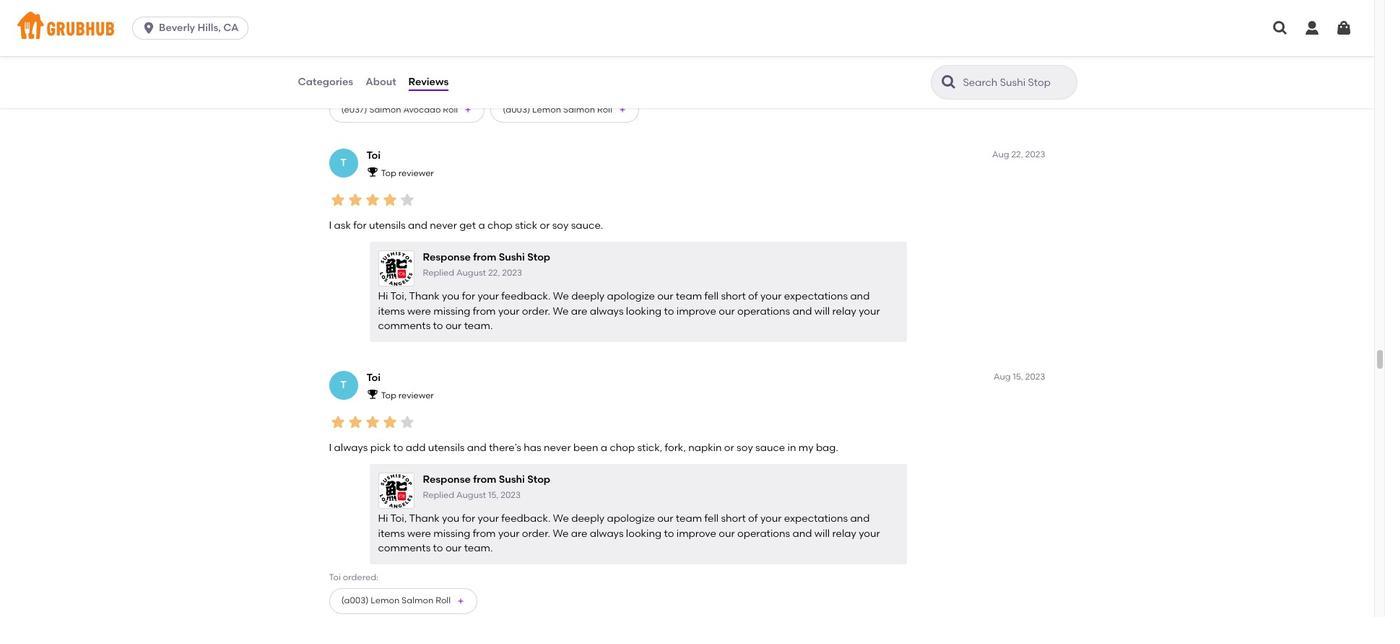 Task type: describe. For each thing, give the bounding box(es) containing it.
sauce.
[[571, 220, 603, 232]]

that
[[760, 22, 781, 34]]

trophy icon image for pick
[[367, 389, 378, 401]]

hi for utensils
[[378, 291, 388, 303]]

we
[[555, 36, 569, 49]]

feedback. for has
[[502, 513, 551, 525]]

1 horizontal spatial svg image
[[1304, 20, 1321, 37]]

stop for never
[[528, 474, 551, 486]]

some
[[598, 36, 624, 49]]

time
[[559, 22, 581, 34]]

2 vertical spatial toi
[[329, 573, 341, 583]]

0 vertical spatial us.
[[486, 36, 500, 49]]

toi, for utensils
[[391, 291, 407, 303]]

1 horizontal spatial (a003) lemon salmon roll button
[[491, 97, 639, 123]]

categories button
[[297, 56, 354, 108]]

1 horizontal spatial salmon
[[402, 596, 434, 606]]

reviews button
[[408, 56, 450, 108]]

(e037)
[[341, 104, 367, 115]]

we inside hi matthew, thank you for taking the time to express your concern.  i apologize that you did not have a good experience with us.  we realize we have some improvements to make and your experience is deeply important to us.
[[502, 36, 518, 49]]

0 vertical spatial chop
[[488, 220, 513, 232]]

about button
[[365, 56, 397, 108]]

t for ask
[[340, 157, 347, 169]]

Search Sushi Stop search field
[[962, 76, 1072, 90]]

hi matthew, thank you for taking the time to express your concern.  i apologize that you did not have a good experience with us.  we realize we have some improvements to make and your experience is deeply important to us.
[[378, 22, 887, 63]]

expectations for i always pick to add utensils and there's has never been a chop stick, fork, napkin or soy sauce in my bag.
[[784, 513, 848, 525]]

matthew ordered:
[[329, 81, 411, 92]]

aug for i always pick to add utensils and there's has never been a chop stick, fork, napkin or soy sauce in my bag.
[[994, 372, 1011, 382]]

svg image inside beverly hills, ca button
[[142, 21, 156, 35]]

toi for pick
[[367, 372, 381, 384]]

2 horizontal spatial salmon
[[563, 104, 595, 115]]

main navigation navigation
[[0, 0, 1375, 56]]

about
[[366, 76, 396, 88]]

order. for never
[[522, 528, 551, 540]]

you down "response from sushi stop replied august 15, 2023"
[[442, 513, 460, 525]]

2023 inside "response from sushi stop replied august 15, 2023"
[[501, 490, 521, 500]]

in
[[788, 442, 796, 454]]

feedback. for chop
[[502, 291, 551, 303]]

response from sushi stop replied august 15, 2023
[[423, 474, 551, 500]]

response from sushi stop replied august 22, 2023
[[423, 252, 551, 278]]

toi for for
[[367, 150, 381, 162]]

0 vertical spatial 22,
[[1012, 150, 1024, 160]]

trophy icon image for for
[[367, 166, 378, 178]]

reviewer for and
[[399, 168, 434, 178]]

beverly hills, ca button
[[132, 17, 254, 40]]

fell for sauce.
[[705, 291, 719, 303]]

0 horizontal spatial or
[[540, 220, 550, 232]]

2 svg image from the left
[[1336, 20, 1353, 37]]

top reviewer for and
[[381, 168, 434, 178]]

has
[[524, 442, 542, 454]]

stick
[[515, 220, 538, 232]]

0 vertical spatial (a003) lemon salmon roll
[[503, 104, 613, 115]]

0 vertical spatial utensils
[[369, 220, 406, 232]]

i always pick to add utensils and there's has never been a chop stick, fork, napkin or soy sauce in my bag.
[[329, 442, 839, 454]]

improve for sauce.
[[677, 305, 717, 318]]

missing for never
[[434, 305, 471, 318]]

aug for i ask for utensils and never get a chop stick or soy sauce.
[[993, 150, 1010, 160]]

top for to
[[381, 391, 396, 401]]

reviewer for add
[[399, 391, 434, 401]]

15, inside "response from sushi stop replied august 15, 2023"
[[488, 490, 499, 500]]

(e037) salmon avocado roll button
[[329, 97, 485, 123]]

items for utensils
[[378, 305, 405, 318]]

1 horizontal spatial 15,
[[1013, 372, 1024, 382]]

roll for leftmost (a003) lemon salmon roll button
[[436, 596, 451, 606]]

of for i always pick to add utensils and there's has never been a chop stick, fork, napkin or soy sauce in my bag.
[[749, 513, 758, 525]]

will for i ask for utensils and never get a chop stick or soy sauce.
[[815, 305, 830, 318]]

roll for (a003) lemon salmon roll button to the right
[[597, 104, 613, 115]]

will for i always pick to add utensils and there's has never been a chop stick, fork, napkin or soy sauce in my bag.
[[815, 528, 830, 540]]

short for chop
[[721, 513, 746, 525]]

i for i always pick to add utensils and there's has never been a chop stick, fork, napkin or soy sauce in my bag.
[[329, 442, 332, 454]]

apologize for sauce.
[[607, 291, 655, 303]]

1 horizontal spatial never
[[544, 442, 571, 454]]

my
[[799, 442, 814, 454]]

hi inside hi matthew, thank you for taking the time to express your concern.  i apologize that you did not have a good experience with us.  we realize we have some improvements to make and your experience is deeply important to us.
[[378, 22, 388, 34]]

ordered: for matthew ordered:
[[375, 81, 411, 92]]

stick,
[[638, 442, 663, 454]]

0 vertical spatial never
[[430, 220, 457, 232]]

were for and
[[407, 305, 431, 318]]

been
[[574, 442, 599, 454]]

reviews
[[409, 76, 449, 88]]

0 vertical spatial soy
[[553, 220, 569, 232]]

top for utensils
[[381, 168, 396, 178]]

top reviewer for add
[[381, 391, 434, 401]]

pick
[[370, 442, 391, 454]]

0 horizontal spatial (a003) lemon salmon roll button
[[329, 588, 478, 614]]

aug 22, 2023
[[993, 150, 1046, 160]]

make
[[712, 36, 740, 49]]

you left did
[[783, 22, 801, 34]]

relay for i always pick to add utensils and there's has never been a chop stick, fork, napkin or soy sauce in my bag.
[[833, 528, 857, 540]]

1 horizontal spatial soy
[[737, 442, 753, 454]]

0 horizontal spatial a
[[479, 220, 485, 232]]

stop for stick
[[528, 252, 551, 264]]

0 horizontal spatial (a003)
[[341, 596, 369, 606]]

and inside hi matthew, thank you for taking the time to express your concern.  i apologize that you did not have a good experience with us.  we realize we have some improvements to make and your experience is deeply important to us.
[[742, 36, 762, 49]]

looking for chop
[[626, 528, 662, 540]]

team for sauce.
[[676, 291, 702, 303]]

thank inside hi matthew, thank you for taking the time to express your concern.  i apologize that you did not have a good experience with us.  we realize we have some improvements to make and your experience is deeply important to us.
[[439, 22, 469, 34]]

sauce
[[756, 442, 785, 454]]

from inside the response from sushi stop replied august 22, 2023
[[473, 252, 497, 264]]

is
[[845, 36, 852, 49]]

sushi for chop
[[499, 252, 525, 264]]

from down "response from sushi stop replied august 15, 2023"
[[473, 528, 496, 540]]

22, inside the response from sushi stop replied august 22, 2023
[[488, 268, 500, 278]]

ca
[[223, 22, 239, 34]]

missing for utensils
[[434, 528, 471, 540]]

the
[[541, 22, 557, 34]]

fork,
[[665, 442, 686, 454]]

matthew,
[[391, 22, 436, 34]]

express
[[596, 22, 633, 34]]

avocado
[[403, 104, 441, 115]]

beverly hills, ca
[[159, 22, 239, 34]]

always for i ask for utensils and never get a chop stick or soy sauce.
[[590, 305, 624, 318]]

1 horizontal spatial have
[[840, 22, 864, 34]]



Task type: vqa. For each thing, say whether or not it's contained in the screenshot.
never MISSING
yes



Task type: locate. For each thing, give the bounding box(es) containing it.
1 short from the top
[[721, 291, 746, 303]]

2 experience from the left
[[788, 36, 842, 49]]

toi, for to
[[391, 513, 407, 525]]

1 vertical spatial (a003) lemon salmon roll button
[[329, 588, 478, 614]]

1 vertical spatial chop
[[610, 442, 635, 454]]

sushi stop logo image for to
[[380, 475, 413, 509]]

a right the been
[[601, 442, 608, 454]]

replied
[[423, 268, 455, 278], [423, 490, 455, 500]]

1 horizontal spatial (a003)
[[503, 104, 530, 115]]

operations for i ask for utensils and never get a chop stick or soy sauce.
[[738, 305, 791, 318]]

0 vertical spatial short
[[721, 291, 746, 303]]

1 vertical spatial order.
[[522, 528, 551, 540]]

1 vertical spatial missing
[[434, 528, 471, 540]]

us.
[[486, 36, 500, 49], [442, 51, 456, 63]]

2 relay from the top
[[833, 528, 857, 540]]

feedback. down "response from sushi stop replied august 15, 2023"
[[502, 513, 551, 525]]

stop inside "response from sushi stop replied august 15, 2023"
[[528, 474, 551, 486]]

chop left stick,
[[610, 442, 635, 454]]

team.
[[464, 320, 493, 332], [464, 543, 493, 555]]

1 vertical spatial stop
[[528, 474, 551, 486]]

0 vertical spatial order.
[[522, 305, 551, 318]]

missing down "response from sushi stop replied august 15, 2023"
[[434, 528, 471, 540]]

0 vertical spatial ordered:
[[375, 81, 411, 92]]

team. down "response from sushi stop replied august 15, 2023"
[[464, 543, 493, 555]]

0 horizontal spatial svg image
[[142, 21, 156, 35]]

deeply down the been
[[572, 513, 605, 525]]

1 vertical spatial short
[[721, 513, 746, 525]]

concern.
[[659, 22, 702, 34]]

search icon image
[[940, 74, 958, 91]]

1 sushi from the top
[[499, 252, 525, 264]]

napkin
[[689, 442, 722, 454]]

2 trophy icon image from the top
[[367, 389, 378, 401]]

utensils right add
[[428, 442, 465, 454]]

2 stop from the top
[[528, 474, 551, 486]]

3 hi from the top
[[378, 513, 388, 525]]

utensils right ask at left top
[[369, 220, 406, 232]]

categories
[[298, 76, 353, 88]]

2 operations from the top
[[738, 528, 791, 540]]

1 vertical spatial toi
[[367, 372, 381, 384]]

1 expectations from the top
[[784, 291, 848, 303]]

deeply right is
[[854, 36, 887, 49]]

top reviewer up add
[[381, 391, 434, 401]]

0 vertical spatial team
[[676, 291, 702, 303]]

you
[[472, 22, 489, 34], [783, 22, 801, 34], [442, 291, 460, 303], [442, 513, 460, 525]]

1 missing from the top
[[434, 305, 471, 318]]

1 response from the top
[[423, 252, 471, 264]]

are
[[571, 305, 588, 318], [571, 528, 588, 540]]

i inside hi matthew, thank you for taking the time to express your concern.  i apologize that you did not have a good experience with us.  we realize we have some improvements to make and your experience is deeply important to us.
[[705, 22, 708, 34]]

response down "i ask for utensils and never get a chop stick or soy sauce."
[[423, 252, 471, 264]]

1 vertical spatial utensils
[[428, 442, 465, 454]]

1 hi from the top
[[378, 22, 388, 34]]

2 fell from the top
[[705, 513, 719, 525]]

1 vertical spatial hi
[[378, 291, 388, 303]]

matthew
[[329, 81, 373, 92]]

t
[[340, 157, 347, 169], [340, 379, 347, 392]]

looking for sauce.
[[626, 305, 662, 318]]

1 reviewer from the top
[[399, 168, 434, 178]]

1 sushi stop logo image from the top
[[380, 252, 413, 286]]

never left get
[[430, 220, 457, 232]]

chop left stick
[[488, 220, 513, 232]]

or right the napkin
[[725, 442, 735, 454]]

2 vertical spatial hi
[[378, 513, 388, 525]]

1 team from the top
[[676, 291, 702, 303]]

1 operations from the top
[[738, 305, 791, 318]]

top
[[381, 168, 396, 178], [381, 391, 396, 401]]

experience down matthew,
[[406, 36, 461, 49]]

0 vertical spatial a
[[867, 22, 873, 34]]

deeply down sauce.
[[572, 291, 605, 303]]

team
[[676, 291, 702, 303], [676, 513, 702, 525]]

august
[[457, 268, 486, 278], [457, 490, 486, 500]]

trophy icon image
[[367, 166, 378, 178], [367, 389, 378, 401]]

sushi inside the response from sushi stop replied august 22, 2023
[[499, 252, 525, 264]]

0 horizontal spatial (a003) lemon salmon roll
[[341, 596, 451, 606]]

us. right with
[[486, 36, 500, 49]]

1 vertical spatial toi,
[[391, 513, 407, 525]]

0 vertical spatial hi
[[378, 22, 388, 34]]

2 vertical spatial i
[[329, 442, 332, 454]]

1 replied from the top
[[423, 268, 455, 278]]

august for get
[[457, 268, 486, 278]]

(a003)
[[503, 104, 530, 115], [341, 596, 369, 606]]

1 toi, from the top
[[391, 291, 407, 303]]

from inside "response from sushi stop replied august 15, 2023"
[[473, 474, 497, 486]]

0 vertical spatial sushi stop logo image
[[380, 252, 413, 286]]

0 horizontal spatial lemon
[[371, 596, 400, 606]]

feedback.
[[502, 291, 551, 303], [502, 513, 551, 525]]

(a003) lemon salmon roll button down the toi ordered:
[[329, 588, 478, 614]]

salmon inside button
[[369, 104, 401, 115]]

i ask for utensils and never get a chop stick or soy sauce.
[[329, 220, 603, 232]]

for left taking
[[492, 22, 505, 34]]

not
[[822, 22, 838, 34]]

and
[[742, 36, 762, 49], [408, 220, 428, 232], [851, 291, 870, 303], [793, 305, 812, 318], [467, 442, 487, 454], [851, 513, 870, 525], [793, 528, 812, 540]]

sushi stop logo image
[[380, 252, 413, 286], [380, 475, 413, 509]]

bag.
[[816, 442, 839, 454]]

0 vertical spatial of
[[749, 291, 758, 303]]

did
[[803, 22, 819, 34]]

1 top from the top
[[381, 168, 396, 178]]

1 vertical spatial deeply
[[572, 291, 605, 303]]

0 vertical spatial 15,
[[1013, 372, 1024, 382]]

0 vertical spatial fell
[[705, 291, 719, 303]]

from down there's
[[473, 474, 497, 486]]

2 vertical spatial deeply
[[572, 513, 605, 525]]

1 vertical spatial always
[[334, 442, 368, 454]]

have up is
[[840, 22, 864, 34]]

1 august from the top
[[457, 268, 486, 278]]

sushi inside "response from sushi stop replied august 15, 2023"
[[499, 474, 525, 486]]

operations for i always pick to add utensils and there's has never been a chop stick, fork, napkin or soy sauce in my bag.
[[738, 528, 791, 540]]

august inside the response from sushi stop replied august 22, 2023
[[457, 268, 486, 278]]

(a003) lemon salmon roll button
[[491, 97, 639, 123], [329, 588, 478, 614]]

august for and
[[457, 490, 486, 500]]

2 team from the top
[[676, 513, 702, 525]]

items
[[378, 305, 405, 318], [378, 528, 405, 540]]

are for a
[[571, 528, 588, 540]]

response down add
[[423, 474, 471, 486]]

1 horizontal spatial lemon
[[532, 104, 561, 115]]

0 horizontal spatial soy
[[553, 220, 569, 232]]

1 vertical spatial sushi stop logo image
[[380, 475, 413, 509]]

short
[[721, 291, 746, 303], [721, 513, 746, 525]]

1 vertical spatial team
[[676, 513, 702, 525]]

hi
[[378, 22, 388, 34], [378, 291, 388, 303], [378, 513, 388, 525]]

1 vertical spatial hi toi, thank you for your feedback.  we deeply apologize our team fell short of your expectations and items were missing from your order.  we are always looking to improve our operations and will relay your comments to our team.
[[378, 513, 880, 555]]

sushi down there's
[[499, 474, 525, 486]]

a inside hi matthew, thank you for taking the time to express your concern.  i apologize that you did not have a good experience with us.  we realize we have some improvements to make and your experience is deeply important to us.
[[867, 22, 873, 34]]

1 were from the top
[[407, 305, 431, 318]]

roll
[[443, 104, 458, 115], [597, 104, 613, 115], [436, 596, 451, 606]]

0 horizontal spatial have
[[571, 36, 595, 49]]

hi toi, thank you for your feedback.  we deeply apologize our team fell short of your expectations and items were missing from your order.  we are always looking to improve our operations and will relay your comments to our team. for sauce.
[[378, 291, 880, 332]]

0 vertical spatial hi toi, thank you for your feedback.  we deeply apologize our team fell short of your expectations and items were missing from your order.  we are always looking to improve our operations and will relay your comments to our team.
[[378, 291, 880, 332]]

ordered: for toi ordered:
[[343, 573, 379, 583]]

hi toi, thank you for your feedback.  we deeply apologize our team fell short of your expectations and items were missing from your order.  we are always looking to improve our operations and will relay your comments to our team. for chop
[[378, 513, 880, 555]]

22,
[[1012, 150, 1024, 160], [488, 268, 500, 278]]

1 order. from the top
[[522, 305, 551, 318]]

0 vertical spatial t
[[340, 157, 347, 169]]

0 horizontal spatial 22,
[[488, 268, 500, 278]]

order. down the response from sushi stop replied august 22, 2023 on the top of the page
[[522, 305, 551, 318]]

0 vertical spatial feedback.
[[502, 291, 551, 303]]

or right stick
[[540, 220, 550, 232]]

(a003) down realize
[[503, 104, 530, 115]]

never right has
[[544, 442, 571, 454]]

top reviewer
[[381, 168, 434, 178], [381, 391, 434, 401]]

hi toi, thank you for your feedback.  we deeply apologize our team fell short of your expectations and items were missing from your order.  we are always looking to improve our operations and will relay your comments to our team.
[[378, 291, 880, 332], [378, 513, 880, 555]]

were for add
[[407, 528, 431, 540]]

2 toi, from the top
[[391, 513, 407, 525]]

have down the time
[[571, 36, 595, 49]]

1 looking from the top
[[626, 305, 662, 318]]

trophy icon image down (e037)
[[367, 166, 378, 178]]

1 vertical spatial reviewer
[[399, 391, 434, 401]]

add
[[406, 442, 426, 454]]

deeply for chop
[[572, 513, 605, 525]]

response inside the response from sushi stop replied august 22, 2023
[[423, 252, 471, 264]]

for right ask at left top
[[353, 220, 367, 232]]

replied down add
[[423, 490, 455, 500]]

1 horizontal spatial a
[[601, 442, 608, 454]]

realize
[[520, 36, 552, 49]]

1 vertical spatial lemon
[[371, 596, 400, 606]]

thank for utensils
[[409, 513, 440, 525]]

sushi stop logo image for utensils
[[380, 252, 413, 286]]

i left ask at left top
[[329, 220, 332, 232]]

beverly
[[159, 22, 195, 34]]

lemon down the toi ordered:
[[371, 596, 400, 606]]

sushi for has
[[499, 474, 525, 486]]

missing down the response from sushi stop replied august 22, 2023 on the top of the page
[[434, 305, 471, 318]]

1 vertical spatial 22,
[[488, 268, 500, 278]]

2 hi from the top
[[378, 291, 388, 303]]

replied for utensils
[[423, 490, 455, 500]]

response inside "response from sushi stop replied august 15, 2023"
[[423, 474, 471, 486]]

sushi down stick
[[499, 252, 525, 264]]

good
[[378, 36, 404, 49]]

1 horizontal spatial chop
[[610, 442, 635, 454]]

replied down "i ask for utensils and never get a chop stick or soy sauce."
[[423, 268, 455, 278]]

will
[[815, 305, 830, 318], [815, 528, 830, 540]]

2 vertical spatial thank
[[409, 513, 440, 525]]

your
[[636, 22, 657, 34], [764, 36, 785, 49], [478, 291, 499, 303], [761, 291, 782, 303], [498, 305, 520, 318], [859, 305, 880, 318], [478, 513, 499, 525], [761, 513, 782, 525], [498, 528, 520, 540], [859, 528, 880, 540]]

0 horizontal spatial us.
[[442, 51, 456, 63]]

sushi
[[499, 252, 525, 264], [499, 474, 525, 486]]

lemon
[[532, 104, 561, 115], [371, 596, 400, 606]]

we
[[502, 36, 518, 49], [553, 291, 569, 303], [553, 305, 569, 318], [553, 513, 569, 525], [553, 528, 569, 540]]

order. down "response from sushi stop replied august 15, 2023"
[[522, 528, 551, 540]]

2 order. from the top
[[522, 528, 551, 540]]

for down the response from sushi stop replied august 22, 2023 on the top of the page
[[462, 291, 475, 303]]

22, down "i ask for utensils and never get a chop stick or soy sauce."
[[488, 268, 500, 278]]

1 vertical spatial response
[[423, 474, 471, 486]]

2 reviewer from the top
[[399, 391, 434, 401]]

2 comments from the top
[[378, 543, 431, 555]]

order. for stick
[[522, 305, 551, 318]]

plus icon image inside (e037) salmon avocado roll button
[[464, 106, 473, 114]]

15,
[[1013, 372, 1024, 382], [488, 490, 499, 500]]

replied inside the response from sushi stop replied august 22, 2023
[[423, 268, 455, 278]]

(a003) lemon salmon roll down the we
[[503, 104, 613, 115]]

1 vertical spatial a
[[479, 220, 485, 232]]

0 horizontal spatial utensils
[[369, 220, 406, 232]]

1 relay from the top
[[833, 305, 857, 318]]

reviewer
[[399, 168, 434, 178], [399, 391, 434, 401]]

deeply for sauce.
[[572, 291, 605, 303]]

0 vertical spatial (a003) lemon salmon roll button
[[491, 97, 639, 123]]

apologize for chop
[[607, 513, 655, 525]]

comments for utensils
[[378, 320, 431, 332]]

(a003) down the toi ordered:
[[341, 596, 369, 606]]

1 vertical spatial (a003) lemon salmon roll
[[341, 596, 451, 606]]

relay for i ask for utensils and never get a chop stick or soy sauce.
[[833, 305, 857, 318]]

roll for (e037) salmon avocado roll button
[[443, 104, 458, 115]]

experience down did
[[788, 36, 842, 49]]

stop down has
[[528, 474, 551, 486]]

top reviewer down (e037) salmon avocado roll button
[[381, 168, 434, 178]]

ask
[[334, 220, 351, 232]]

1 t from the top
[[340, 157, 347, 169]]

replied inside "response from sushi stop replied august 15, 2023"
[[423, 490, 455, 500]]

1 trophy icon image from the top
[[367, 166, 378, 178]]

2 august from the top
[[457, 490, 486, 500]]

0 horizontal spatial salmon
[[369, 104, 401, 115]]

from down the response from sushi stop replied august 22, 2023 on the top of the page
[[473, 305, 496, 318]]

i right the concern.
[[705, 22, 708, 34]]

ordered:
[[375, 81, 411, 92], [343, 573, 379, 583]]

experience
[[406, 36, 461, 49], [788, 36, 842, 49]]

1 vertical spatial sushi
[[499, 474, 525, 486]]

thank up with
[[439, 22, 469, 34]]

our
[[658, 291, 674, 303], [719, 305, 735, 318], [446, 320, 462, 332], [658, 513, 674, 525], [719, 528, 735, 540], [446, 543, 462, 555]]

(e037) salmon avocado roll
[[341, 104, 458, 115]]

1 vertical spatial apologize
[[607, 291, 655, 303]]

1 vertical spatial are
[[571, 528, 588, 540]]

i left 'pick'
[[329, 442, 332, 454]]

thank
[[439, 22, 469, 34], [409, 291, 440, 303], [409, 513, 440, 525]]

0 vertical spatial looking
[[626, 305, 662, 318]]

2 feedback. from the top
[[502, 513, 551, 525]]

of for i ask for utensils and never get a chop stick or soy sauce.
[[749, 291, 758, 303]]

0 horizontal spatial 15,
[[488, 490, 499, 500]]

1 vertical spatial comments
[[378, 543, 431, 555]]

improve
[[677, 305, 717, 318], [677, 528, 717, 540]]

improve for chop
[[677, 528, 717, 540]]

2 t from the top
[[340, 379, 347, 392]]

1 top reviewer from the top
[[381, 168, 434, 178]]

are for soy
[[571, 305, 588, 318]]

always
[[590, 305, 624, 318], [334, 442, 368, 454], [590, 528, 624, 540]]

1 vertical spatial ordered:
[[343, 573, 379, 583]]

top up 'pick'
[[381, 391, 396, 401]]

soy
[[553, 220, 569, 232], [737, 442, 753, 454]]

i for i ask for utensils and never get a chop stick or soy sauce.
[[329, 220, 332, 232]]

2 short from the top
[[721, 513, 746, 525]]

have
[[840, 22, 864, 34], [571, 36, 595, 49]]

salmon
[[369, 104, 401, 115], [563, 104, 595, 115], [402, 596, 434, 606]]

22, down search sushi stop search box
[[1012, 150, 1024, 160]]

1 horizontal spatial or
[[725, 442, 735, 454]]

0 horizontal spatial experience
[[406, 36, 461, 49]]

1 comments from the top
[[378, 320, 431, 332]]

0 vertical spatial have
[[840, 22, 864, 34]]

0 vertical spatial relay
[[833, 305, 857, 318]]

2 of from the top
[[749, 513, 758, 525]]

i
[[705, 22, 708, 34], [329, 220, 332, 232], [329, 442, 332, 454]]

(a003) lemon salmon roll down the toi ordered:
[[341, 596, 451, 606]]

response
[[423, 252, 471, 264], [423, 474, 471, 486]]

lemon down realize
[[532, 104, 561, 115]]

feedback. down the response from sushi stop replied august 22, 2023 on the top of the page
[[502, 291, 551, 303]]

0 vertical spatial reviewer
[[399, 168, 434, 178]]

1 vertical spatial will
[[815, 528, 830, 540]]

1 horizontal spatial utensils
[[428, 442, 465, 454]]

1 hi toi, thank you for your feedback.  we deeply apologize our team fell short of your expectations and items were missing from your order.  we are always looking to improve our operations and will relay your comments to our team. from the top
[[378, 291, 880, 332]]

1 vertical spatial aug
[[994, 372, 1011, 382]]

you up with
[[472, 22, 489, 34]]

2 sushi from the top
[[499, 474, 525, 486]]

1 vertical spatial thank
[[409, 291, 440, 303]]

1 team. from the top
[[464, 320, 493, 332]]

1 will from the top
[[815, 305, 830, 318]]

0 vertical spatial will
[[815, 305, 830, 318]]

1 horizontal spatial svg image
[[1336, 20, 1353, 37]]

top down (e037) salmon avocado roll
[[381, 168, 396, 178]]

short for sauce.
[[721, 291, 746, 303]]

1 vertical spatial fell
[[705, 513, 719, 525]]

reviewer down avocado
[[399, 168, 434, 178]]

reviewer up add
[[399, 391, 434, 401]]

2 items from the top
[[378, 528, 405, 540]]

for down "response from sushi stop replied august 15, 2023"
[[462, 513, 475, 525]]

to
[[584, 22, 594, 34], [700, 36, 710, 49], [430, 51, 440, 63], [664, 305, 674, 318], [433, 320, 443, 332], [393, 442, 403, 454], [664, 528, 674, 540], [433, 543, 443, 555]]

2 top from the top
[[381, 391, 396, 401]]

plus icon image
[[464, 106, 473, 114], [618, 106, 627, 114], [457, 597, 465, 606]]

1 vertical spatial expectations
[[784, 513, 848, 525]]

for
[[492, 22, 505, 34], [353, 220, 367, 232], [462, 291, 475, 303], [462, 513, 475, 525]]

2 sushi stop logo image from the top
[[380, 475, 413, 509]]

1 stop from the top
[[528, 252, 551, 264]]

a right not in the top right of the page
[[867, 22, 873, 34]]

taking
[[507, 22, 538, 34]]

0 vertical spatial top
[[381, 168, 396, 178]]

aug 15, 2023
[[994, 372, 1046, 382]]

1 svg image from the left
[[1272, 20, 1290, 37]]

comments for to
[[378, 543, 431, 555]]

0 vertical spatial replied
[[423, 268, 455, 278]]

replied for never
[[423, 268, 455, 278]]

1 vertical spatial have
[[571, 36, 595, 49]]

0 vertical spatial lemon
[[532, 104, 561, 115]]

0 vertical spatial trophy icon image
[[367, 166, 378, 178]]

or
[[540, 220, 550, 232], [725, 442, 735, 454]]

0 vertical spatial toi
[[367, 150, 381, 162]]

chop
[[488, 220, 513, 232], [610, 442, 635, 454]]

response for utensils
[[423, 474, 471, 486]]

toi
[[367, 150, 381, 162], [367, 372, 381, 384], [329, 573, 341, 583]]

missing
[[434, 305, 471, 318], [434, 528, 471, 540]]

fell for chop
[[705, 513, 719, 525]]

get
[[460, 220, 476, 232]]

always for i always pick to add utensils and there's has never been a chop stick, fork, napkin or soy sauce in my bag.
[[590, 528, 624, 540]]

1 vertical spatial august
[[457, 490, 486, 500]]

hills,
[[198, 22, 221, 34]]

stop inside the response from sushi stop replied august 22, 2023
[[528, 252, 551, 264]]

there's
[[489, 442, 522, 454]]

1 vertical spatial or
[[725, 442, 735, 454]]

of
[[749, 291, 758, 303], [749, 513, 758, 525]]

(a003) lemon salmon roll
[[503, 104, 613, 115], [341, 596, 451, 606]]

thank for never
[[409, 291, 440, 303]]

2 were from the top
[[407, 528, 431, 540]]

0 vertical spatial missing
[[434, 305, 471, 318]]

stop
[[528, 252, 551, 264], [528, 474, 551, 486]]

0 vertical spatial thank
[[439, 22, 469, 34]]

1 experience from the left
[[406, 36, 461, 49]]

svg image
[[1304, 20, 1321, 37], [142, 21, 156, 35]]

soy left sauce.
[[553, 220, 569, 232]]

us. up reviews
[[442, 51, 456, 63]]

0 vertical spatial top reviewer
[[381, 168, 434, 178]]

operations
[[738, 305, 791, 318], [738, 528, 791, 540]]

1 vertical spatial (a003)
[[341, 596, 369, 606]]

(a003) lemon salmon roll button down the we
[[491, 97, 639, 123]]

soy left sauce
[[737, 442, 753, 454]]

2 team. from the top
[[464, 543, 493, 555]]

relay
[[833, 305, 857, 318], [833, 528, 857, 540]]

2 looking from the top
[[626, 528, 662, 540]]

toi,
[[391, 291, 407, 303], [391, 513, 407, 525]]

0 vertical spatial comments
[[378, 320, 431, 332]]

you down the response from sushi stop replied august 22, 2023 on the top of the page
[[442, 291, 460, 303]]

2 expectations from the top
[[784, 513, 848, 525]]

2 top reviewer from the top
[[381, 391, 434, 401]]

toi ordered:
[[329, 573, 379, 583]]

hi for to
[[378, 513, 388, 525]]

team. down the response from sushi stop replied august 22, 2023 on the top of the page
[[464, 320, 493, 332]]

1 vertical spatial relay
[[833, 528, 857, 540]]

deeply inside hi matthew, thank you for taking the time to express your concern.  i apologize that you did not have a good experience with us.  we realize we have some improvements to make and your experience is deeply important to us.
[[854, 36, 887, 49]]

for inside hi matthew, thank you for taking the time to express your concern.  i apologize that you did not have a good experience with us.  we realize we have some improvements to make and your experience is deeply important to us.
[[492, 22, 505, 34]]

2 will from the top
[[815, 528, 830, 540]]

team for chop
[[676, 513, 702, 525]]

2 hi toi, thank you for your feedback.  we deeply apologize our team fell short of your expectations and items were missing from your order.  we are always looking to improve our operations and will relay your comments to our team. from the top
[[378, 513, 880, 555]]

utensils
[[369, 220, 406, 232], [428, 442, 465, 454]]

star icon image
[[329, 191, 346, 209], [346, 191, 364, 209], [364, 191, 381, 209], [381, 191, 398, 209], [398, 191, 416, 209], [329, 414, 346, 431], [346, 414, 364, 431], [364, 414, 381, 431], [381, 414, 398, 431], [398, 414, 416, 431]]

2023 inside the response from sushi stop replied august 22, 2023
[[502, 268, 522, 278]]

comments
[[378, 320, 431, 332], [378, 543, 431, 555]]

0 horizontal spatial svg image
[[1272, 20, 1290, 37]]

2 replied from the top
[[423, 490, 455, 500]]

1 items from the top
[[378, 305, 405, 318]]

2 missing from the top
[[434, 528, 471, 540]]

1 feedback. from the top
[[502, 291, 551, 303]]

apologize inside hi matthew, thank you for taking the time to express your concern.  i apologize that you did not have a good experience with us.  we realize we have some improvements to make and your experience is deeply important to us.
[[710, 22, 758, 34]]

trophy icon image up 'pick'
[[367, 389, 378, 401]]

t for always
[[340, 379, 347, 392]]

improvements
[[627, 36, 697, 49]]

team. for get
[[464, 320, 493, 332]]

2 improve from the top
[[677, 528, 717, 540]]

important
[[378, 51, 427, 63]]

1 of from the top
[[749, 291, 758, 303]]

1 are from the top
[[571, 305, 588, 318]]

2 vertical spatial always
[[590, 528, 624, 540]]

2 response from the top
[[423, 474, 471, 486]]

thank down the response from sushi stop replied august 22, 2023 on the top of the page
[[409, 291, 440, 303]]

response for never
[[423, 252, 471, 264]]

august inside "response from sushi stop replied august 15, 2023"
[[457, 490, 486, 500]]

from down get
[[473, 252, 497, 264]]

1 fell from the top
[[705, 291, 719, 303]]

team. for and
[[464, 543, 493, 555]]

0 vertical spatial sushi
[[499, 252, 525, 264]]

0 vertical spatial aug
[[993, 150, 1010, 160]]

0 vertical spatial august
[[457, 268, 486, 278]]

1 improve from the top
[[677, 305, 717, 318]]

svg image
[[1272, 20, 1290, 37], [1336, 20, 1353, 37]]

2023
[[1026, 150, 1046, 160], [502, 268, 522, 278], [1026, 372, 1046, 382], [501, 490, 521, 500]]

0 vertical spatial improve
[[677, 305, 717, 318]]

2 are from the top
[[571, 528, 588, 540]]

stop down stick
[[528, 252, 551, 264]]

thank down "response from sushi stop replied august 15, 2023"
[[409, 513, 440, 525]]

expectations for i ask for utensils and never get a chop stick or soy sauce.
[[784, 291, 848, 303]]

a right get
[[479, 220, 485, 232]]

items for to
[[378, 528, 405, 540]]

with
[[463, 36, 484, 49]]



